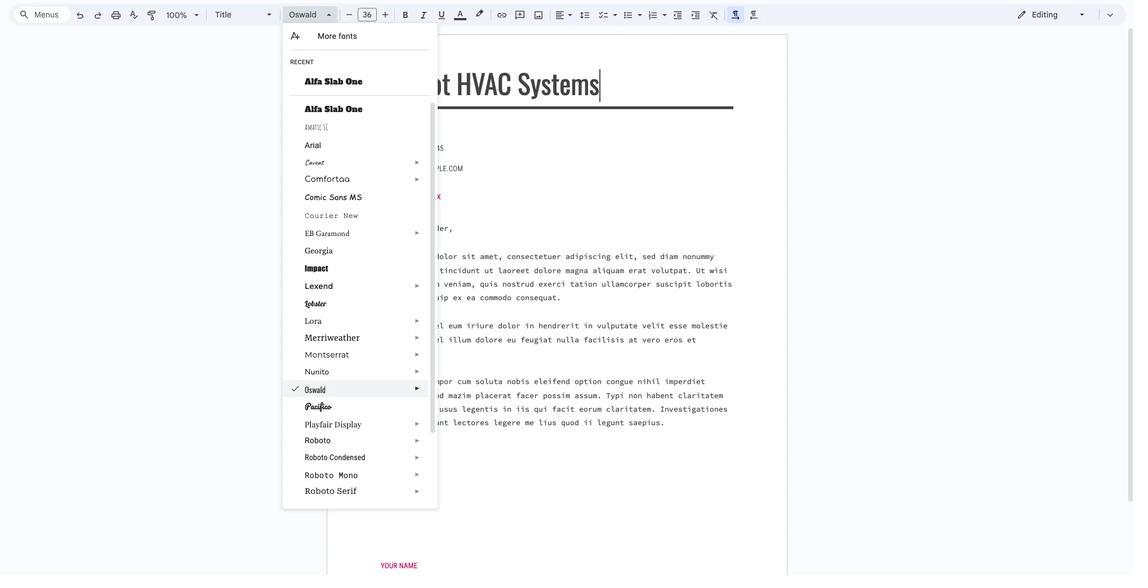 Task type: vqa. For each thing, say whether or not it's contained in the screenshot.
Font size field
yes



Task type: locate. For each thing, give the bounding box(es) containing it.
roboto
[[305, 436, 331, 445], [305, 453, 328, 462], [305, 470, 334, 481], [305, 487, 335, 496]]

12 ► from the top
[[415, 455, 420, 461]]

pacifico application
[[0, 0, 1135, 575]]

roboto up source
[[305, 487, 335, 496]]

roboto for roboto serif
[[305, 487, 335, 496]]

amatic
[[305, 122, 322, 132]]

ms
[[349, 192, 362, 202]]

text color image
[[454, 7, 466, 20]]

► for roboto condensed
[[415, 455, 420, 461]]

1 vertical spatial alfa
[[305, 104, 322, 115]]

1 vertical spatial alfa slab one
[[305, 104, 363, 115]]

Zoom text field
[[163, 7, 190, 23]]

1 vertical spatial oswald
[[305, 384, 326, 395]]

► for caveat
[[415, 159, 420, 166]]

merriweather
[[305, 333, 360, 343]]

oswald up recent
[[289, 10, 317, 20]]

10 ► from the top
[[415, 421, 420, 427]]

0 vertical spatial oswald
[[289, 10, 317, 20]]

courier
[[305, 211, 339, 220]]

sc
[[323, 122, 328, 132]]

sans
[[329, 192, 347, 202]]

0 vertical spatial alfa
[[305, 76, 322, 87]]

Zoom field
[[162, 7, 204, 24]]

pacifico menu
[[283, 23, 438, 517]]

5 ► from the top
[[415, 318, 420, 324]]

9 ► from the top
[[415, 385, 420, 392]]

0 vertical spatial slab
[[325, 76, 343, 87]]

alfa up 'amatic'
[[305, 104, 322, 115]]

2 roboto from the top
[[305, 453, 328, 462]]

6 ► from the top
[[415, 335, 420, 341]]

roboto up roboto serif
[[305, 470, 334, 481]]

more
[[318, 32, 336, 41]]

Font size text field
[[358, 8, 376, 21]]

lora
[[305, 316, 322, 326]]

serif
[[337, 487, 357, 496]]

roboto up roboto mono
[[305, 453, 328, 462]]

0 vertical spatial alfa slab one
[[305, 76, 363, 87]]

7 ► from the top
[[415, 352, 420, 358]]

0 vertical spatial one
[[346, 76, 363, 87]]

alfa slab one
[[305, 76, 363, 87], [305, 104, 363, 115]]

roboto down the playfair
[[305, 436, 331, 445]]

2 alfa from the top
[[305, 104, 322, 115]]

► for roboto serif
[[415, 488, 420, 495]]

1 ► from the top
[[415, 159, 420, 166]]

eb garamond
[[305, 228, 350, 238]]

►
[[415, 159, 420, 166], [415, 176, 420, 183], [415, 230, 420, 236], [415, 283, 420, 289], [415, 318, 420, 324], [415, 335, 420, 341], [415, 352, 420, 358], [415, 368, 420, 375], [415, 385, 420, 392], [415, 421, 420, 427], [415, 438, 420, 444], [415, 455, 420, 461], [415, 472, 420, 478], [415, 488, 420, 495], [415, 505, 420, 512]]

roboto condensed
[[305, 453, 365, 462]]

alfa slab one up sc
[[305, 104, 363, 115]]

1 roboto from the top
[[305, 436, 331, 445]]

numbered list menu image
[[660, 7, 667, 11]]

4 ► from the top
[[415, 283, 420, 289]]

3 ► from the top
[[415, 230, 420, 236]]

slab up sc
[[325, 104, 343, 115]]

1 vertical spatial slab
[[325, 104, 343, 115]]

oswald
[[289, 10, 317, 20], [305, 384, 326, 395]]

2 slab from the top
[[325, 104, 343, 115]]

4 roboto from the top
[[305, 487, 335, 496]]

pacifico
[[305, 399, 331, 413]]

alfa slab one down recent menu item
[[305, 76, 363, 87]]

oswald up pacifico
[[305, 384, 326, 395]]

roboto for roboto
[[305, 436, 331, 445]]

1 alfa slab one from the top
[[305, 76, 363, 87]]

playfair
[[305, 419, 332, 430]]

editing button
[[1009, 6, 1094, 23]]

2 ► from the top
[[415, 176, 420, 183]]

1 slab from the top
[[325, 76, 343, 87]]

one
[[346, 76, 363, 87], [346, 104, 363, 115]]

source code pro
[[305, 504, 377, 514]]

oswald inside oswald "option"
[[289, 10, 317, 20]]

3 roboto from the top
[[305, 470, 334, 481]]

alfa
[[305, 76, 322, 87], [305, 104, 322, 115]]

fonts
[[338, 32, 357, 41]]

roboto serif
[[305, 487, 357, 496]]

Font size field
[[358, 8, 381, 22]]

1 vertical spatial one
[[346, 104, 363, 115]]

eb
[[305, 228, 314, 238]]

slab down recent menu item
[[325, 76, 343, 87]]

recent menu item
[[283, 55, 437, 73]]

nunito
[[305, 367, 329, 377]]

Menus field
[[14, 7, 70, 23]]

alfa down recent
[[305, 76, 322, 87]]

13 ► from the top
[[415, 472, 420, 478]]

lexend
[[305, 281, 333, 291]]

oswald inside pacifico menu
[[305, 384, 326, 395]]

11 ► from the top
[[415, 438, 420, 444]]

recent
[[290, 59, 314, 66]]

bulleted list menu image
[[635, 7, 642, 11]]

2 one from the top
[[346, 104, 363, 115]]

styles list. title selected. option
[[215, 7, 260, 23]]

slab
[[325, 76, 343, 87], [325, 104, 343, 115]]

editing
[[1032, 10, 1058, 20]]

14 ► from the top
[[415, 488, 420, 495]]



Task type: describe. For each thing, give the bounding box(es) containing it.
title
[[215, 10, 231, 20]]

code
[[339, 504, 358, 514]]

pro
[[363, 504, 377, 514]]

► for merriweather
[[415, 335, 420, 341]]

1 alfa from the top
[[305, 76, 322, 87]]

insert image image
[[532, 7, 545, 23]]

roboto for roboto mono
[[305, 470, 334, 481]]

line & paragraph spacing image
[[578, 7, 591, 23]]

► for roboto mono
[[415, 472, 420, 478]]

garamond
[[316, 228, 350, 238]]

comic sans ms
[[305, 192, 362, 202]]

checklist menu image
[[610, 7, 617, 11]]

► for eb garamond
[[415, 230, 420, 236]]

2 alfa slab one from the top
[[305, 104, 363, 115]]

impact
[[305, 264, 328, 273]]

comic
[[305, 192, 327, 202]]

1 one from the top
[[346, 76, 363, 87]]

display
[[335, 419, 362, 430]]

source
[[305, 504, 334, 514]]

caveat
[[305, 158, 324, 167]]

arial
[[305, 141, 321, 150]]

mode and view toolbar
[[1008, 3, 1119, 26]]

main toolbar
[[70, 0, 763, 287]]

15 ► from the top
[[415, 505, 420, 512]]

► for montserrat
[[415, 352, 420, 358]]

► for roboto
[[415, 438, 420, 444]]

oswald option
[[289, 7, 320, 23]]

playfair display
[[305, 419, 362, 430]]

lobster
[[305, 299, 327, 309]]

new
[[344, 211, 358, 220]]

► for lora
[[415, 318, 420, 324]]

courier new
[[305, 211, 358, 220]]

mono
[[339, 470, 358, 481]]

roboto mono
[[305, 470, 358, 481]]

► for comfortaa
[[415, 176, 420, 183]]

condensed
[[330, 453, 365, 462]]

► for playfair display
[[415, 421, 420, 427]]

highlight color image
[[473, 7, 486, 20]]

amatic sc
[[305, 122, 328, 132]]

roboto for roboto condensed
[[305, 453, 328, 462]]

georgia
[[305, 246, 333, 255]]

more fonts
[[318, 32, 357, 41]]

► for lexend
[[415, 283, 420, 289]]

comfortaa
[[305, 175, 350, 184]]

8 ► from the top
[[415, 368, 420, 375]]

montserrat
[[305, 350, 349, 360]]



